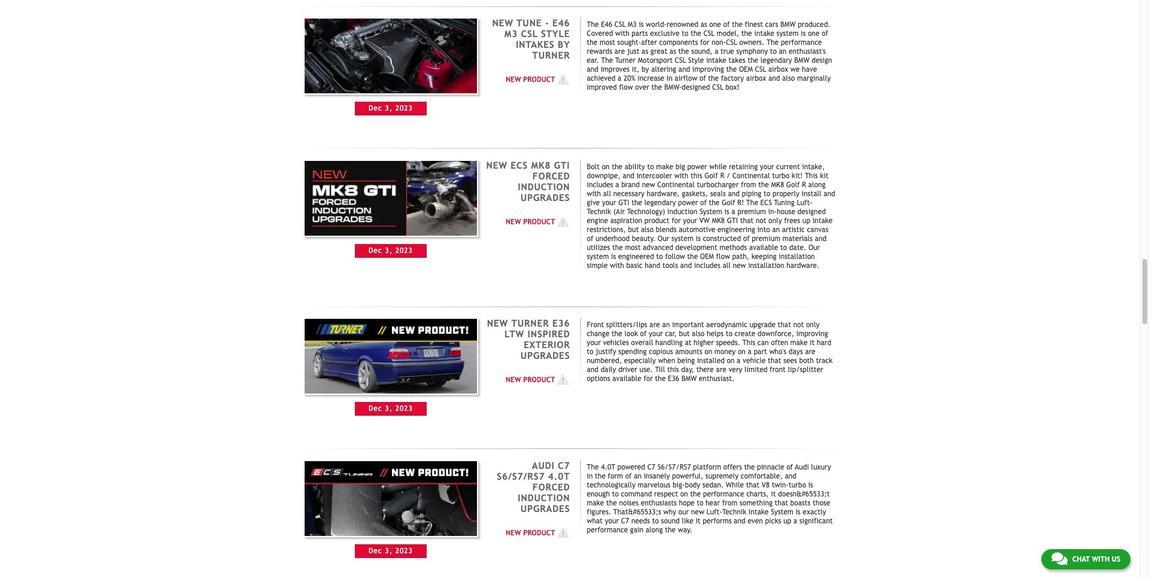 Task type: vqa. For each thing, say whether or not it's contained in the screenshot.
luft- inside bolt on the ability to make big power while retaining your current intake, downpipe, and intercooler with this golf r / continental turbo kit! this kit includes a brand new continental turbocharger from the mk8 golf r along with all necessary hardware, gaskets, seals and piping to properly install and give your gti the legendary power of the golf r!  the ecs tuning luft- technik (air technology) induction system is a premium in-house designed engine aspiration product for your vw mk8 gti that not only frees up intake restrictions, but also blends automotive engineering into an artistic canvas of underhood beauty. our system is constructed of premium materials and utilizes the most advanced development methods available to date. our system is engineered to follow the oem flow path, keeping installation simple with basic hand tools and includes all new installation hardware.
yes



Task type: describe. For each thing, give the bounding box(es) containing it.
turner inside the e46 csl m3 is world-renowned as one of the finest cars bmw produced. covered with parts exclusive to the csl model, the intake system is one of the most sought-after components for non-csl owners. the performance rewards are just as great as the sound, a true symphony to an enthusiast's ear.  the turner motorsport csl style intake takes the legendary bmw design and improves it, by altering and improving the oem csl airbox we have achieved a 20% increase in airflow of the factory airbox and also marginally improved flow over the bmw-designed csl box!
[[615, 56, 636, 65]]

1 horizontal spatial it
[[771, 491, 776, 499]]

frees
[[784, 217, 801, 225]]

2 vertical spatial golf
[[722, 199, 736, 207]]

seals
[[711, 190, 726, 198]]

new tune - e46 m3 csl style intakes by turner link
[[492, 18, 570, 61]]

legendary inside "bolt on the ability to make big power while retaining your current intake, downpipe, and intercooler with this golf r / continental turbo kit! this kit includes a brand new continental turbocharger from the mk8 golf r along with all necessary hardware, gaskets, seals and piping to properly install and give your gti the legendary power of the golf r!  the ecs tuning luft- technik (air technology) induction system is a premium in-house designed engine aspiration product for your vw mk8 gti that not only frees up intake restrictions, but also blends automotive engineering into an artistic canvas of underhood beauty. our system is constructed of premium materials and utilizes the most advanced development methods available to date. our system is engineered to follow the oem flow path, keeping installation simple with basic hand tools and includes all new installation hardware."
[[645, 199, 676, 207]]

marvelous
[[638, 482, 671, 490]]

in inside the 4.0t powered c7 s6/s7/rs7 platform offers the pinnacle of audi luxury in the form of an insanely powerful, supremely comfortable, and technologically marvelous big-body sedan. while that v8 twin-turbo is enough to command respect on the performance charts, it doesn&#65533;t make the noises enthusiasts hope to hear from something that boasts those figures. that&#65533;s why our new luft-technik intake system is exactly what your c7 needs to sound like it performs and even picks up a significant performance gain along the way.
[[587, 473, 593, 481]]

csl down components
[[675, 56, 686, 65]]

is down automotive
[[696, 235, 701, 243]]

0 vertical spatial one
[[710, 21, 721, 29]]

sedan.
[[703, 482, 724, 490]]

kit
[[820, 172, 829, 180]]

the up factory
[[727, 65, 737, 74]]

vehicle
[[743, 357, 766, 365]]

the up technologically
[[595, 473, 606, 481]]

great
[[651, 47, 668, 56]]

the down seals
[[709, 199, 720, 207]]

bmw inside front splitters/lips are an important aerodynamic upgrade that not only change the look of your car, but also helps to create downforce, improving your vehicles overall handling at higher speeds. this can often make it hard to justify spending copious amounts on money on a part who's days are numbered, especially when being installed on a vehicle that sees both track and daily driver use. till this day, there are very limited front lip/splitter options available for the e36 bmw enthusiast.
[[682, 375, 697, 383]]

a up engineering
[[732, 208, 736, 216]]

doesn&#65533;t
[[778, 491, 830, 499]]

even
[[748, 517, 763, 526]]

csl down symphony
[[755, 65, 767, 74]]

the inside "bolt on the ability to make big power while retaining your current intake, downpipe, and intercooler with this golf r / continental turbo kit! this kit includes a brand new continental turbocharger from the mk8 golf r along with all necessary hardware, gaskets, seals and piping to properly install and give your gti the legendary power of the golf r!  the ecs tuning luft- technik (air technology) induction system is a premium in-house designed engine aspiration product for your vw mk8 gti that not only frees up intake restrictions, but also blends automotive engineering into an artistic canvas of underhood beauty. our system is constructed of premium materials and utilizes the most advanced development methods available to date. our system is engineered to follow the oem flow path, keeping installation simple with basic hand tools and includes all new installation hardware."
[[747, 199, 759, 207]]

amounts
[[676, 348, 703, 357]]

to right piping
[[764, 190, 771, 198]]

on up installed
[[705, 348, 713, 357]]

with left us
[[1093, 556, 1110, 564]]

and up twin-
[[785, 473, 797, 481]]

1 horizontal spatial system
[[672, 235, 694, 243]]

the down components
[[679, 47, 689, 56]]

numbered,
[[587, 357, 622, 365]]

and down ear.
[[587, 65, 599, 74]]

0 vertical spatial golf
[[705, 172, 718, 180]]

csl down the model,
[[726, 39, 738, 47]]

us
[[1112, 556, 1121, 564]]

by inside new tune - e46 m3 csl style intakes by turner
[[558, 39, 570, 50]]

m3 inside the e46 csl m3 is world-renowned as one of the finest cars bmw produced. covered with parts exclusive to the csl model, the intake system is one of the most sought-after components for non-csl owners. the performance rewards are just as great as the sound, a true symphony to an enthusiast's ear.  the turner motorsport csl style intake takes the legendary bmw design and improves it, by altering and improving the oem csl airbox we have achieved a 20% increase in airflow of the factory airbox and also marginally improved flow over the bmw-designed csl box!
[[628, 21, 637, 29]]

0 vertical spatial premium
[[738, 208, 766, 216]]

intercooler
[[637, 172, 673, 180]]

chat with us link
[[1042, 550, 1131, 570]]

4 image for new ecs mk8 gti forced induction upgrades
[[555, 216, 570, 228]]

installed
[[697, 357, 725, 365]]

part
[[754, 348, 768, 357]]

while
[[710, 163, 727, 171]]

audi inside audi c7 s6/s7/rs7 4.0t forced induction upgrades
[[532, 461, 555, 471]]

altering
[[652, 65, 677, 74]]

csl inside new tune - e46 m3 csl style intakes by turner
[[521, 28, 538, 39]]

the up covered
[[587, 21, 599, 29]]

car,
[[665, 330, 677, 339]]

and down follow
[[681, 262, 692, 270]]

are up overall
[[650, 321, 660, 330]]

the 4.0t powered c7 s6/s7/rs7 platform offers the pinnacle of audi luxury in the form of an insanely powerful, supremely comfortable, and technologically marvelous big-body sedan. while that v8 twin-turbo is enough to command respect on the performance charts, it doesn&#65533;t make the noises enthusiasts hope to hear from something that boasts those figures. that&#65533;s why our new luft-technik intake system is exactly what your c7 needs to sound like it performs and even picks up a significant performance gain along the way.
[[587, 464, 833, 535]]

0 horizontal spatial system
[[587, 253, 609, 261]]

performance for style
[[781, 39, 822, 47]]

both
[[800, 357, 814, 365]]

ecs inside "bolt on the ability to make big power while retaining your current intake, downpipe, and intercooler with this golf r / continental turbo kit! this kit includes a brand new continental turbocharger from the mk8 golf r along with all necessary hardware, gaskets, seals and piping to properly install and give your gti the legendary power of the golf r!  the ecs tuning luft- technik (air technology) induction system is a premium in-house designed engine aspiration product for your vw mk8 gti that not only frees up intake restrictions, but also blends automotive engineering into an artistic canvas of underhood beauty. our system is constructed of premium materials and utilizes the most advanced development methods available to date. our system is engineered to follow the oem flow path, keeping installation simple with basic hand tools and includes all new installation hardware."
[[761, 199, 772, 207]]

dec 3, 2023 link for new ecs mk8 gti forced induction upgrades
[[304, 160, 478, 274]]

downpipe,
[[587, 172, 621, 180]]

2 horizontal spatial c7
[[648, 464, 656, 472]]

path,
[[733, 253, 750, 261]]

is down boasts in the right bottom of the page
[[796, 508, 801, 517]]

needs
[[632, 517, 650, 526]]

dec 3, 2023 for new ecs mk8 gti forced induction upgrades
[[369, 247, 413, 255]]

along inside "bolt on the ability to make big power while retaining your current intake, downpipe, and intercooler with this golf r / continental turbo kit! this kit includes a brand new continental turbocharger from the mk8 golf r along with all necessary hardware, gaskets, seals and piping to properly install and give your gti the legendary power of the golf r!  the ecs tuning luft- technik (air technology) induction system is a premium in-house designed engine aspiration product for your vw mk8 gti that not only frees up intake restrictions, but also blends automotive engineering into an artistic canvas of underhood beauty. our system is constructed of premium materials and utilizes the most advanced development methods available to date. our system is engineered to follow the oem flow path, keeping installation simple with basic hand tools and includes all new installation hardware."
[[809, 181, 826, 189]]

of right airflow
[[700, 74, 706, 83]]

an inside the e46 csl m3 is world-renowned as one of the finest cars bmw produced. covered with parts exclusive to the csl model, the intake system is one of the most sought-after components for non-csl owners. the performance rewards are just as great as the sound, a true symphony to an enthusiast's ear.  the turner motorsport csl style intake takes the legendary bmw design and improves it, by altering and improving the oem csl airbox we have achieved a 20% increase in airflow of the factory airbox and also marginally improved flow over the bmw-designed csl box!
[[779, 47, 787, 56]]

new inside new tune - e46 m3 csl style intakes by turner
[[492, 18, 514, 28]]

a up vehicle
[[748, 348, 752, 357]]

what
[[587, 517, 603, 526]]

audi c7 s6/s7/rs7 4.0t forced induction upgrades link
[[497, 461, 570, 514]]

1 horizontal spatial airbox
[[769, 65, 789, 74]]

non-
[[712, 39, 726, 47]]

powered
[[618, 464, 646, 472]]

it inside front splitters/lips are an important aerodynamic upgrade that not only change the look of your car, but also helps to create downforce, improving your vehicles overall handling at higher speeds. this can often make it hard to justify spending copious amounts on money on a part who's days are numbered, especially when being installed on a vehicle that sees both track and daily driver use. till this day, there are very limited front lip/splitter options available for the e36 bmw enthusiast.
[[810, 339, 815, 348]]

to left date.
[[781, 244, 787, 252]]

is down produced.
[[801, 30, 806, 38]]

1 horizontal spatial gti
[[619, 199, 630, 207]]

of up utilizes
[[587, 235, 594, 243]]

the down the renowned
[[691, 30, 702, 38]]

0 vertical spatial includes
[[587, 181, 614, 189]]

3, for new ecs mk8 gti forced induction upgrades
[[385, 247, 393, 255]]

downforce,
[[758, 330, 795, 339]]

with inside the e46 csl m3 is world-renowned as one of the finest cars bmw produced. covered with parts exclusive to the csl model, the intake system is one of the most sought-after components for non-csl owners. the performance rewards are just as great as the sound, a true symphony to an enthusiast's ear.  the turner motorsport csl style intake takes the legendary bmw design and improves it, by altering and improving the oem csl airbox we have achieved a 20% increase in airflow of the factory airbox and also marginally improved flow over the bmw-designed csl box!
[[616, 30, 630, 38]]

make inside "bolt on the ability to make big power while retaining your current intake, downpipe, and intercooler with this golf r / continental turbo kit! this kit includes a brand new continental turbocharger from the mk8 golf r along with all necessary hardware, gaskets, seals and piping to properly install and give your gti the legendary power of the golf r!  the ecs tuning luft- technik (air technology) induction system is a premium in-house designed engine aspiration product for your vw mk8 gti that not only frees up intake restrictions, but also blends automotive engineering into an artistic canvas of underhood beauty. our system is constructed of premium materials and utilizes the most advanced development methods available to date. our system is engineered to follow the oem flow path, keeping installation simple with basic hand tools and includes all new installation hardware."
[[656, 163, 674, 171]]

on up very
[[727, 357, 735, 365]]

have
[[802, 65, 817, 74]]

big
[[676, 163, 685, 171]]

to down technologically
[[612, 491, 619, 499]]

and left the even
[[734, 517, 746, 526]]

new ecs mk8 gti forced induction upgrades image
[[304, 160, 478, 237]]

days
[[789, 348, 803, 357]]

new inside new ecs mk8 gti forced induction upgrades
[[486, 160, 508, 171]]

new turner e36 ltw inspired exterior upgrades link
[[487, 318, 570, 361]]

turner inside new turner e36 ltw inspired exterior upgrades
[[512, 318, 549, 329]]

but inside front splitters/lips are an important aerodynamic upgrade that not only change the look of your car, but also helps to create downforce, improving your vehicles overall handling at higher speeds. this can often make it hard to justify spending copious amounts on money on a part who's days are numbered, especially when being installed on a vehicle that sees both track and daily driver use. till this day, there are very limited front lip/splitter options available for the e36 bmw enthusiast.
[[679, 330, 690, 339]]

date.
[[790, 244, 807, 252]]

the up comfortable, in the right of the page
[[745, 464, 755, 472]]

dec 3, 2023 link for new tune - e46 m3 csl style intakes by turner
[[304, 18, 478, 116]]

improving inside the e46 csl m3 is world-renowned as one of the finest cars bmw produced. covered with parts exclusive to the csl model, the intake system is one of the most sought-after components for non-csl owners. the performance rewards are just as great as the sound, a true symphony to an enthusiast's ear.  the turner motorsport csl style intake takes the legendary bmw design and improves it, by altering and improving the oem csl airbox we have achieved a 20% increase in airflow of the factory airbox and also marginally improved flow over the bmw-designed csl box!
[[693, 65, 724, 74]]

induction for ecs
[[518, 182, 570, 192]]

platform
[[693, 464, 721, 472]]

4 image for new tune - e46 m3 csl style intakes by turner
[[555, 74, 570, 86]]

twin-
[[772, 482, 789, 490]]

your down the change
[[587, 339, 601, 348]]

airflow
[[675, 74, 698, 83]]

this inside front splitters/lips are an important aerodynamic upgrade that not only change the look of your car, but also helps to create downforce, improving your vehicles overall handling at higher speeds. this can often make it hard to justify spending copious amounts on money on a part who's days are numbered, especially when being installed on a vehicle that sees both track and daily driver use. till this day, there are very limited front lip/splitter options available for the e36 bmw enthusiast.
[[743, 339, 756, 348]]

justify
[[596, 348, 617, 357]]

for inside front splitters/lips are an important aerodynamic upgrade that not only change the look of your car, but also helps to create downforce, improving your vehicles overall handling at higher speeds. this can often make it hard to justify spending copious amounts on money on a part who's days are numbered, especially when being installed on a vehicle that sees both track and daily driver use. till this day, there are very limited front lip/splitter options available for the e36 bmw enthusiast.
[[644, 375, 653, 383]]

mk8 inside new ecs mk8 gti forced induction upgrades
[[531, 160, 551, 171]]

of down produced.
[[822, 30, 829, 38]]

0 horizontal spatial as
[[642, 47, 649, 56]]

sound
[[661, 517, 680, 526]]

an inside "bolt on the ability to make big power while retaining your current intake, downpipe, and intercooler with this golf r / continental turbo kit! this kit includes a brand new continental turbocharger from the mk8 golf r along with all necessary hardware, gaskets, seals and piping to properly install and give your gti the legendary power of the golf r!  the ecs tuning luft- technik (air technology) induction system is a premium in-house designed engine aspiration product for your vw mk8 gti that not only frees up intake restrictions, but also blends automotive engineering into an artistic canvas of underhood beauty. our system is constructed of premium materials and utilizes the most advanced development methods available to date. our system is engineered to follow the oem flow path, keeping installation simple with basic hand tools and includes all new installation hardware."
[[773, 226, 780, 234]]

is up doesn&#65533;t
[[809, 482, 814, 490]]

1 vertical spatial r
[[802, 181, 807, 189]]

luft- inside "bolt on the ability to make big power while retaining your current intake, downpipe, and intercooler with this golf r / continental turbo kit! this kit includes a brand new continental turbocharger from the mk8 golf r along with all necessary hardware, gaskets, seals and piping to properly install and give your gti the legendary power of the golf r!  the ecs tuning luft- technik (air technology) induction system is a premium in-house designed engine aspiration product for your vw mk8 gti that not only frees up intake restrictions, but also blends automotive engineering into an artistic canvas of underhood beauty. our system is constructed of premium materials and utilizes the most advanced development methods available to date. our system is engineered to follow the oem flow path, keeping installation simple with basic hand tools and includes all new installation hardware."
[[797, 199, 813, 207]]

money
[[715, 348, 736, 357]]

0 vertical spatial bmw
[[781, 21, 796, 29]]

the down rewards
[[601, 56, 613, 65]]

those
[[813, 500, 831, 508]]

product for audi c7 s6/s7/rs7 4.0t forced induction upgrades
[[523, 529, 555, 537]]

the left factory
[[708, 74, 719, 83]]

1 vertical spatial golf
[[787, 181, 800, 189]]

csl up non-
[[704, 30, 715, 38]]

to up intercooler
[[648, 163, 654, 171]]

1 vertical spatial new
[[733, 262, 746, 270]]

and right install
[[824, 190, 836, 198]]

0 horizontal spatial airbox
[[747, 74, 767, 83]]

this inside "bolt on the ability to make big power while retaining your current intake, downpipe, and intercooler with this golf r / continental turbo kit! this kit includes a brand new continental turbocharger from the mk8 golf r along with all necessary hardware, gaskets, seals and piping to properly install and give your gti the legendary power of the golf r!  the ecs tuning luft- technik (air technology) induction system is a premium in-house designed engine aspiration product for your vw mk8 gti that not only frees up intake restrictions, but also blends automotive engineering into an artistic canvas of underhood beauty. our system is constructed of premium materials and utilizes the most advanced development methods available to date. our system is engineered to follow the oem flow path, keeping installation simple with basic hand tools and includes all new installation hardware."
[[691, 172, 703, 180]]

of down powered
[[626, 473, 632, 481]]

1 horizontal spatial mk8
[[712, 217, 725, 225]]

an inside the 4.0t powered c7 s6/s7/rs7 platform offers the pinnacle of audi luxury in the form of an insanely powerful, supremely comfortable, and technologically marvelous big-body sedan. while that v8 twin-turbo is enough to command respect on the performance charts, it doesn&#65533;t make the noises enthusiasts hope to hear from something that boasts those figures. that&#65533;s why our new luft-technik intake system is exactly what your c7 needs to sound like it performs and even picks up a significant performance gain along the way.
[[634, 473, 642, 481]]

0 vertical spatial power
[[688, 163, 708, 171]]

1 horizontal spatial our
[[809, 244, 820, 252]]

of down gaskets,
[[701, 199, 707, 207]]

spending
[[619, 348, 647, 357]]

system inside "bolt on the ability to make big power while retaining your current intake, downpipe, and intercooler with this golf r / continental turbo kit! this kit includes a brand new continental turbocharger from the mk8 golf r along with all necessary hardware, gaskets, seals and piping to properly install and give your gti the legendary power of the golf r!  the ecs tuning luft- technik (air technology) induction system is a premium in-house designed engine aspiration product for your vw mk8 gti that not only frees up intake restrictions, but also blends automotive engineering into an artistic canvas of underhood beauty. our system is constructed of premium materials and utilizes the most advanced development methods available to date. our system is engineered to follow the oem flow path, keeping installation simple with basic hand tools and includes all new installation hardware."
[[700, 208, 723, 216]]

boasts
[[791, 500, 811, 508]]

in inside the e46 csl m3 is world-renowned as one of the finest cars bmw produced. covered with parts exclusive to the csl model, the intake system is one of the most sought-after components for non-csl owners. the performance rewards are just as great as the sound, a true symphony to an enthusiast's ear.  the turner motorsport csl style intake takes the legendary bmw design and improves it, by altering and improving the oem csl airbox we have achieved a 20% increase in airflow of the factory airbox and also marginally improved flow over the bmw-designed csl box!
[[667, 74, 673, 83]]

and up airflow
[[679, 65, 690, 74]]

that inside "bolt on the ability to make big power while retaining your current intake, downpipe, and intercooler with this golf r / continental turbo kit! this kit includes a brand new continental turbocharger from the mk8 golf r along with all necessary hardware, gaskets, seals and piping to properly install and give your gti the legendary power of the golf r!  the ecs tuning luft- technik (air technology) induction system is a premium in-house designed engine aspiration product for your vw mk8 gti that not only frees up intake restrictions, but also blends automotive engineering into an artistic canvas of underhood beauty. our system is constructed of premium materials and utilizes the most advanced development methods available to date. our system is engineered to follow the oem flow path, keeping installation simple with basic hand tools and includes all new installation hardware."
[[741, 217, 754, 225]]

install
[[802, 190, 822, 198]]

for inside the e46 csl m3 is world-renowned as one of the finest cars bmw produced. covered with parts exclusive to the csl model, the intake system is one of the most sought-after components for non-csl owners. the performance rewards are just as great as the sound, a true symphony to an enthusiast's ear.  the turner motorsport csl style intake takes the legendary bmw design and improves it, by altering and improving the oem csl airbox we have achieved a 20% increase in airflow of the factory airbox and also marginally improved flow over the bmw-designed csl box!
[[700, 39, 710, 47]]

your up (air at the right of the page
[[602, 199, 616, 207]]

and up r!
[[728, 190, 740, 198]]

to up speeds.
[[726, 330, 733, 339]]

beauty.
[[632, 235, 656, 243]]

true
[[721, 47, 734, 56]]

your up automotive
[[683, 217, 697, 225]]

1 vertical spatial includes
[[694, 262, 721, 270]]

components
[[660, 39, 698, 47]]

a down non-
[[715, 47, 719, 56]]

enthusiast.
[[699, 375, 735, 383]]

the down the increase
[[652, 83, 662, 92]]

and inside front splitters/lips are an important aerodynamic upgrade that not only change the look of your car, but also helps to create downforce, improving your vehicles overall handling at higher speeds. this can often make it hard to justify spending copious amounts on money on a part who's days are numbered, especially when being installed on a vehicle that sees both track and daily driver use. till this day, there are very limited front lip/splitter options available for the e36 bmw enthusiast.
[[587, 366, 599, 374]]

your left car,
[[649, 330, 663, 339]]

for inside "bolt on the ability to make big power while retaining your current intake, downpipe, and intercooler with this golf r / continental turbo kit! this kit includes a brand new continental turbocharger from the mk8 golf r along with all necessary hardware, gaskets, seals and piping to properly install and give your gti the legendary power of the golf r!  the ecs tuning luft- technik (air technology) induction system is a premium in-house designed engine aspiration product for your vw mk8 gti that not only frees up intake restrictions, but also blends automotive engineering into an artistic canvas of underhood beauty. our system is constructed of premium materials and utilizes the most advanced development methods available to date. our system is engineered to follow the oem flow path, keeping installation simple with basic hand tools and includes all new installation hardware."
[[672, 217, 681, 225]]

product for new ecs mk8 gti forced induction upgrades
[[523, 218, 555, 226]]

are up both
[[805, 348, 816, 357]]

that up 'charts,'
[[746, 482, 760, 490]]

tune
[[517, 18, 542, 28]]

with left basic
[[610, 262, 624, 270]]

that up front
[[768, 357, 782, 365]]

upgrade
[[750, 321, 776, 330]]

oem inside the e46 csl m3 is world-renowned as one of the finest cars bmw produced. covered with parts exclusive to the csl model, the intake system is one of the most sought-after components for non-csl owners. the performance rewards are just as great as the sound, a true symphony to an enthusiast's ear.  the turner motorsport csl style intake takes the legendary bmw design and improves it, by altering and improving the oem csl airbox we have achieved a 20% increase in airflow of the factory airbox and also marginally improved flow over the bmw-designed csl box!
[[739, 65, 753, 74]]

e46 inside new tune - e46 m3 csl style intakes by turner
[[553, 18, 570, 28]]

intake inside "bolt on the ability to make big power while retaining your current intake, downpipe, and intercooler with this golf r / continental turbo kit! this kit includes a brand new continental turbocharger from the mk8 golf r along with all necessary hardware, gaskets, seals and piping to properly install and give your gti the legendary power of the golf r!  the ecs tuning luft- technik (air technology) induction system is a premium in-house designed engine aspiration product for your vw mk8 gti that not only frees up intake restrictions, but also blends automotive engineering into an artistic canvas of underhood beauty. our system is constructed of premium materials and utilizes the most advanced development methods available to date. our system is engineered to follow the oem flow path, keeping installation simple with basic hand tools and includes all new installation hardware."
[[813, 217, 833, 225]]

1 horizontal spatial c7
[[621, 517, 630, 526]]

not inside "bolt on the ability to make big power while retaining your current intake, downpipe, and intercooler with this golf r / continental turbo kit! this kit includes a brand new continental turbocharger from the mk8 golf r along with all necessary hardware, gaskets, seals and piping to properly install and give your gti the legendary power of the golf r!  the ecs tuning luft- technik (air technology) induction system is a premium in-house designed engine aspiration product for your vw mk8 gti that not only frees up intake restrictions, but also blends automotive engineering into an artistic canvas of underhood beauty. our system is constructed of premium materials and utilizes the most advanced development methods available to date. our system is engineered to follow the oem flow path, keeping installation simple with basic hand tools and includes all new installation hardware."
[[756, 217, 767, 225]]

intake
[[749, 508, 769, 517]]

0 vertical spatial r
[[721, 172, 725, 180]]

product for new turner e36 ltw inspired exterior upgrades
[[523, 376, 555, 384]]

s6/s7/rs7 inside audi c7 s6/s7/rs7 4.0t forced induction upgrades
[[497, 471, 545, 482]]

the down necessary
[[632, 199, 643, 207]]

your left current
[[760, 163, 774, 171]]

can
[[758, 339, 769, 348]]

system inside the 4.0t powered c7 s6/s7/rs7 platform offers the pinnacle of audi luxury in the form of an insanely powerful, supremely comfortable, and technologically marvelous big-body sedan. while that v8 twin-turbo is enough to command respect on the performance charts, it doesn&#65533;t make the noises enthusiasts hope to hear from something that boasts those figures. that&#65533;s why our new luft-technik intake system is exactly what your c7 needs to sound like it performs and even picks up a significant performance gain along the way.
[[771, 508, 794, 517]]

flow inside the e46 csl m3 is world-renowned as one of the finest cars bmw produced. covered with parts exclusive to the csl model, the intake system is one of the most sought-after components for non-csl owners. the performance rewards are just as great as the sound, a true symphony to an enthusiast's ear.  the turner motorsport csl style intake takes the legendary bmw design and improves it, by altering and improving the oem csl airbox we have achieved a 20% increase in airflow of the factory airbox and also marginally improved flow over the bmw-designed csl box!
[[619, 83, 633, 92]]

to down the renowned
[[682, 30, 689, 38]]

of inside front splitters/lips are an important aerodynamic upgrade that not only change the look of your car, but also helps to create downforce, improving your vehicles overall handling at higher speeds. this can often make it hard to justify spending copious amounts on money on a part who's days are numbered, especially when being installed on a vehicle that sees both track and daily driver use. till this day, there are very limited front lip/splitter options available for the e36 bmw enthusiast.
[[640, 330, 647, 339]]

intake,
[[803, 163, 825, 171]]

2023 for new ecs mk8 gti forced induction upgrades
[[396, 247, 413, 255]]

forced for gti
[[533, 171, 570, 182]]

restrictions,
[[587, 226, 626, 234]]

1 vertical spatial one
[[808, 30, 820, 38]]

the down cars
[[767, 39, 779, 47]]

are up the enthusiast.
[[716, 366, 727, 374]]

world-
[[646, 21, 667, 29]]

most inside "bolt on the ability to make big power while retaining your current intake, downpipe, and intercooler with this golf r / continental turbo kit! this kit includes a brand new continental turbocharger from the mk8 golf r along with all necessary hardware, gaskets, seals and piping to properly install and give your gti the legendary power of the golf r!  the ecs tuning luft- technik (air technology) induction system is a premium in-house designed engine aspiration product for your vw mk8 gti that not only frees up intake restrictions, but also blends automotive engineering into an artistic canvas of underhood beauty. our system is constructed of premium materials and utilizes the most advanced development methods available to date. our system is engineered to follow the oem flow path, keeping installation simple with basic hand tools and includes all new installation hardware."
[[625, 244, 641, 252]]

1 vertical spatial installation
[[749, 262, 785, 270]]

the up owners.
[[742, 30, 752, 38]]

3, for new tune - e46 m3 csl style intakes by turner
[[385, 104, 393, 113]]

that up downforce,
[[778, 321, 792, 330]]

is up "parts"
[[639, 21, 644, 29]]

upgrades for new turner e36 ltw inspired exterior upgrades
[[521, 351, 570, 361]]

while
[[726, 482, 744, 490]]

the up the figures.
[[607, 500, 617, 508]]

is down underhood
[[611, 253, 616, 261]]

the down symphony
[[748, 56, 759, 65]]

exclusive
[[650, 30, 680, 38]]

driver
[[619, 366, 638, 374]]

2 horizontal spatial gti
[[727, 217, 738, 225]]

insanely
[[644, 473, 670, 481]]

0 horizontal spatial continental
[[658, 181, 695, 189]]

turner inside new tune - e46 m3 csl style intakes by turner
[[533, 50, 570, 61]]

increase
[[638, 74, 665, 83]]

higher
[[694, 339, 714, 348]]

only inside front splitters/lips are an important aerodynamic upgrade that not only change the look of your car, but also helps to create downforce, improving your vehicles overall handling at higher speeds. this can often make it hard to justify spending copious amounts on money on a part who's days are numbered, especially when being installed on a vehicle that sees both track and daily driver use. till this day, there are very limited front lip/splitter options available for the e36 bmw enthusiast.
[[806, 321, 820, 330]]

technik inside the 4.0t powered c7 s6/s7/rs7 platform offers the pinnacle of audi luxury in the form of an insanely powerful, supremely comfortable, and technologically marvelous big-body sedan. while that v8 twin-turbo is enough to command respect on the performance charts, it doesn&#65533;t make the noises enthusiasts hope to hear from something that boasts those figures. that&#65533;s why our new luft-technik intake system is exactly what your c7 needs to sound like it performs and even picks up a significant performance gain along the way.
[[723, 508, 747, 517]]

2 horizontal spatial as
[[701, 21, 708, 29]]

dec 3, 2023 link for new turner e36 ltw inspired exterior upgrades
[[304, 318, 478, 416]]

product
[[645, 217, 670, 225]]

current
[[777, 163, 800, 171]]

new inside new turner e36 ltw inspired exterior upgrades
[[487, 318, 508, 329]]

your inside the 4.0t powered c7 s6/s7/rs7 platform offers the pinnacle of audi luxury in the form of an insanely powerful, supremely comfortable, and technologically marvelous big-body sedan. while that v8 twin-turbo is enough to command respect on the performance charts, it doesn&#65533;t make the noises enthusiasts hope to hear from something that boasts those figures. that&#65533;s why our new luft-technik intake system is exactly what your c7 needs to sound like it performs and even picks up a significant performance gain along the way.
[[605, 517, 619, 526]]

1 vertical spatial mk8
[[772, 181, 785, 189]]

hardware,
[[647, 190, 680, 198]]

also inside the e46 csl m3 is world-renowned as one of the finest cars bmw produced. covered with parts exclusive to the csl model, the intake system is one of the most sought-after components for non-csl owners. the performance rewards are just as great as the sound, a true symphony to an enthusiast's ear.  the turner motorsport csl style intake takes the legendary bmw design and improves it, by altering and improving the oem csl airbox we have achieved a 20% increase in airflow of the factory airbox and also marginally improved flow over the bmw-designed csl box!
[[783, 74, 795, 83]]

technologically
[[587, 482, 636, 490]]

important
[[672, 321, 704, 330]]

the up rewards
[[587, 39, 598, 47]]

to right symphony
[[770, 47, 777, 56]]

box!
[[726, 83, 740, 92]]

very
[[729, 366, 743, 374]]

improving inside front splitters/lips are an important aerodynamic upgrade that not only change the look of your car, but also helps to create downforce, improving your vehicles overall handling at higher speeds. this can often make it hard to justify spending copious amounts on money on a part who's days are numbered, especially when being installed on a vehicle that sees both track and daily driver use. till this day, there are very limited front lip/splitter options available for the e36 bmw enthusiast.
[[797, 330, 828, 339]]

1 vertical spatial all
[[723, 262, 731, 270]]

1 vertical spatial intake
[[706, 56, 727, 65]]

like
[[682, 517, 694, 526]]

of right pinnacle
[[787, 464, 793, 472]]

with down big
[[675, 172, 689, 180]]

the down sound
[[665, 526, 676, 535]]

turbocharger
[[697, 181, 739, 189]]

and left marginally
[[769, 74, 780, 83]]

induction for c7
[[518, 493, 570, 504]]

and up brand
[[623, 172, 635, 180]]

dec for new turner e36 ltw inspired exterior upgrades
[[369, 405, 382, 413]]

brand
[[622, 181, 640, 189]]

track
[[816, 357, 833, 365]]

oem inside "bolt on the ability to make big power while retaining your current intake, downpipe, and intercooler with this golf r / continental turbo kit! this kit includes a brand new continental turbocharger from the mk8 golf r along with all necessary hardware, gaskets, seals and piping to properly install and give your gti the legendary power of the golf r!  the ecs tuning luft- technik (air technology) induction system is a premium in-house designed engine aspiration product for your vw mk8 gti that not only frees up intake restrictions, but also blends automotive engineering into an artistic canvas of underhood beauty. our system is constructed of premium materials and utilizes the most advanced development methods available to date. our system is engineered to follow the oem flow path, keeping installation simple with basic hand tools and includes all new installation hardware."
[[700, 253, 714, 261]]

/
[[727, 172, 731, 180]]

with up the give
[[587, 190, 601, 198]]

1 vertical spatial premium
[[752, 235, 781, 243]]

1 vertical spatial power
[[678, 199, 698, 207]]

not inside front splitters/lips are an important aerodynamic upgrade that not only change the look of your car, but also helps to create downforce, improving your vehicles overall handling at higher speeds. this can often make it hard to justify spending copious amounts on money on a part who's days are numbered, especially when being installed on a vehicle that sees both track and daily driver use. till this day, there are very limited front lip/splitter options available for the e36 bmw enthusiast.
[[794, 321, 804, 330]]

csl left box!
[[713, 83, 724, 92]]

big-
[[673, 482, 685, 490]]

but inside "bolt on the ability to make big power while retaining your current intake, downpipe, and intercooler with this golf r / continental turbo kit! this kit includes a brand new continental turbocharger from the mk8 golf r along with all necessary hardware, gaskets, seals and piping to properly install and give your gti the legendary power of the golf r!  the ecs tuning luft- technik (air technology) induction system is a premium in-house designed engine aspiration product for your vw mk8 gti that not only frees up intake restrictions, but also blends automotive engineering into an artistic canvas of underhood beauty. our system is constructed of premium materials and utilizes the most advanced development methods available to date. our system is engineered to follow the oem flow path, keeping installation simple with basic hand tools and includes all new installation hardware."
[[628, 226, 639, 234]]

performs
[[703, 517, 732, 526]]

0 vertical spatial all
[[603, 190, 611, 198]]

the up vehicles
[[612, 330, 623, 339]]

automotive
[[679, 226, 716, 234]]

ear.
[[587, 56, 599, 65]]

0 vertical spatial installation
[[779, 253, 815, 261]]

0 horizontal spatial our
[[658, 235, 670, 243]]

produced.
[[798, 21, 831, 29]]

4.0t inside the 4.0t powered c7 s6/s7/rs7 platform offers the pinnacle of audi luxury in the form of an insanely powerful, supremely comfortable, and technologically marvelous big-body sedan. while that v8 twin-turbo is enough to command respect on the performance charts, it doesn&#65533;t make the noises enthusiasts hope to hear from something that boasts those figures. that&#65533;s why our new luft-technik intake system is exactly what your c7 needs to sound like it performs and even picks up a significant performance gain along the way.
[[601, 464, 616, 472]]

the up the model,
[[732, 21, 743, 29]]

the down underhood
[[612, 244, 623, 252]]

the down the till
[[655, 375, 666, 383]]

helps
[[707, 330, 724, 339]]



Task type: locate. For each thing, give the bounding box(es) containing it.
1 forced from the top
[[533, 171, 570, 182]]

new inside the 4.0t powered c7 s6/s7/rs7 platform offers the pinnacle of audi luxury in the form of an insanely powerful, supremely comfortable, and technologically marvelous big-body sedan. while that v8 twin-turbo is enough to command respect on the performance charts, it doesn&#65533;t make the noises enthusiasts hope to hear from something that boasts those figures. that&#65533;s why our new luft-technik intake system is exactly what your c7 needs to sound like it performs and even picks up a significant performance gain along the way.
[[691, 508, 705, 517]]

it left 'hard'
[[810, 339, 815, 348]]

1 3, from the top
[[385, 104, 393, 113]]

ltw
[[505, 329, 525, 340]]

2 vertical spatial for
[[644, 375, 653, 383]]

in up 'enough'
[[587, 473, 593, 481]]

induction inside audi c7 s6/s7/rs7 4.0t forced induction upgrades
[[518, 493, 570, 504]]

audi c7 s6/s7/rs7 4.0t forced induction upgrades image
[[304, 461, 478, 538]]

2 4 image from the top
[[555, 216, 570, 228]]

4.0t inside audi c7 s6/s7/rs7 4.0t forced induction upgrades
[[548, 471, 570, 482]]

performance
[[781, 39, 822, 47], [703, 491, 745, 499], [587, 526, 628, 535]]

0 vertical spatial available
[[749, 244, 779, 252]]

1 4 image from the top
[[555, 74, 570, 86]]

most inside the e46 csl m3 is world-renowned as one of the finest cars bmw produced. covered with parts exclusive to the csl model, the intake system is one of the most sought-after components for non-csl owners. the performance rewards are just as great as the sound, a true symphony to an enthusiast's ear.  the turner motorsport csl style intake takes the legendary bmw design and improves it, by altering and improving the oem csl airbox we have achieved a 20% increase in airflow of the factory airbox and also marginally improved flow over the bmw-designed csl box!
[[600, 39, 616, 47]]

csl up sought-
[[615, 21, 626, 29]]

1 horizontal spatial ecs
[[761, 199, 772, 207]]

product down intakes
[[523, 75, 555, 84]]

of
[[724, 21, 730, 29], [822, 30, 829, 38], [700, 74, 706, 83], [701, 199, 707, 207], [587, 235, 594, 243], [743, 235, 750, 243], [640, 330, 647, 339], [787, 464, 793, 472], [626, 473, 632, 481]]

from inside the 4.0t powered c7 s6/s7/rs7 platform offers the pinnacle of audi luxury in the form of an insanely powerful, supremely comfortable, and technologically marvelous big-body sedan. while that v8 twin-turbo is enough to command respect on the performance charts, it doesn&#65533;t make the noises enthusiasts hope to hear from something that boasts those figures. that&#65533;s why our new luft-technik intake system is exactly what your c7 needs to sound like it performs and even picks up a significant performance gain along the way.
[[723, 500, 738, 508]]

forced for 4.0t
[[533, 482, 570, 493]]

3 dec 3, 2023 link from the top
[[304, 318, 478, 416]]

2 vertical spatial performance
[[587, 526, 628, 535]]

dec for new ecs mk8 gti forced induction upgrades
[[369, 247, 382, 255]]

1 vertical spatial performance
[[703, 491, 745, 499]]

2 vertical spatial gti
[[727, 217, 738, 225]]

hard
[[817, 339, 832, 348]]

turner down just
[[615, 56, 636, 65]]

up inside "bolt on the ability to make big power while retaining your current intake, downpipe, and intercooler with this golf r / continental turbo kit! this kit includes a brand new continental turbocharger from the mk8 golf r along with all necessary hardware, gaskets, seals and piping to properly install and give your gti the legendary power of the golf r!  the ecs tuning luft- technik (air technology) induction system is a premium in-house designed engine aspiration product for your vw mk8 gti that not only frees up intake restrictions, but also blends automotive engineering into an artistic canvas of underhood beauty. our system is constructed of premium materials and utilizes the most advanced development methods available to date. our system is engineered to follow the oem flow path, keeping installation simple with basic hand tools and includes all new installation hardware."
[[803, 217, 811, 225]]

airbox right factory
[[747, 74, 767, 83]]

luft- down install
[[797, 199, 813, 207]]

airbox left we
[[769, 65, 789, 74]]

1 vertical spatial it
[[771, 491, 776, 499]]

0 horizontal spatial improving
[[693, 65, 724, 74]]

1 vertical spatial only
[[806, 321, 820, 330]]

golf up turbocharger
[[705, 172, 718, 180]]

dec 3, 2023 link for audi c7 s6/s7/rs7 4.0t forced induction upgrades
[[304, 461, 478, 559]]

the down development
[[688, 253, 698, 261]]

1 horizontal spatial for
[[672, 217, 681, 225]]

0 horizontal spatial c7
[[558, 461, 570, 471]]

3 2023 from the top
[[396, 405, 413, 413]]

this up gaskets,
[[691, 172, 703, 180]]

necessary
[[614, 190, 645, 198]]

hear
[[706, 500, 720, 508]]

front splitters/lips are an important aerodynamic upgrade that not only change the look of your car, but also helps to create downforce, improving your vehicles overall handling at higher speeds. this can often make it hard to justify spending copious amounts on money on a part who's days are numbered, especially when being installed on a vehicle that sees both track and daily driver use. till this day, there are very limited front lip/splitter options available for the e36 bmw enthusiast.
[[587, 321, 833, 383]]

e36 inside front splitters/lips are an important aerodynamic upgrade that not only change the look of your car, but also helps to create downforce, improving your vehicles overall handling at higher speeds. this can often make it hard to justify spending copious amounts on money on a part who's days are numbered, especially when being installed on a vehicle that sees both track and daily driver use. till this day, there are very limited front lip/splitter options available for the e36 bmw enthusiast.
[[668, 375, 680, 383]]

upgrades left the figures.
[[521, 504, 570, 514]]

dec for audi c7 s6/s7/rs7 4.0t forced induction upgrades
[[369, 547, 382, 556]]

3 product from the top
[[523, 376, 555, 384]]

0 horizontal spatial also
[[641, 226, 654, 234]]

bolt on the ability to make big power while retaining your current intake, downpipe, and intercooler with this golf r / continental turbo kit! this kit includes a brand new continental turbocharger from the mk8 golf r along with all necessary hardware, gaskets, seals and piping to properly install and give your gti the legendary power of the golf r!  the ecs tuning luft- technik (air technology) induction system is a premium in-house designed engine aspiration product for your vw mk8 gti that not only frees up intake restrictions, but also blends automotive engineering into an artistic canvas of underhood beauty. our system is constructed of premium materials and utilizes the most advanced development methods available to date. our system is engineered to follow the oem flow path, keeping installation simple with basic hand tools and includes all new installation hardware.
[[587, 163, 836, 270]]

new product down audi c7 s6/s7/rs7 4.0t forced induction upgrades
[[506, 529, 555, 537]]

factory
[[721, 74, 744, 83]]

audi c7 s6/s7/rs7 4.0t forced induction upgrades
[[497, 461, 570, 514]]

0 horizontal spatial luft-
[[707, 508, 723, 517]]

product down new ecs mk8 gti forced induction upgrades link
[[523, 218, 555, 226]]

dec down audi c7 s6/s7/rs7 4.0t forced induction upgrades image
[[369, 547, 382, 556]]

powerful,
[[672, 473, 704, 481]]

performance inside the e46 csl m3 is world-renowned as one of the finest cars bmw produced. covered with parts exclusive to the csl model, the intake system is one of the most sought-after components for non-csl owners. the performance rewards are just as great as the sound, a true symphony to an enthusiast's ear.  the turner motorsport csl style intake takes the legendary bmw design and improves it, by altering and improving the oem csl airbox we have achieved a 20% increase in airflow of the factory airbox and also marginally improved flow over the bmw-designed csl box!
[[781, 39, 822, 47]]

forced
[[533, 171, 570, 182], [533, 482, 570, 493]]

2 horizontal spatial golf
[[787, 181, 800, 189]]

2023 down audi c7 s6/s7/rs7 4.0t forced induction upgrades image
[[396, 547, 413, 556]]

0 horizontal spatial r
[[721, 172, 725, 180]]

0 vertical spatial flow
[[619, 83, 633, 92]]

it
[[810, 339, 815, 348], [771, 491, 776, 499], [696, 517, 701, 526]]

a up very
[[737, 357, 741, 365]]

2 horizontal spatial also
[[783, 74, 795, 83]]

only up 'hard'
[[806, 321, 820, 330]]

the up piping
[[759, 181, 769, 189]]

designed down install
[[798, 208, 826, 216]]

3 upgrades from the top
[[521, 504, 570, 514]]

power down gaskets,
[[678, 199, 698, 207]]

upgrades for new ecs mk8 gti forced induction upgrades
[[521, 192, 570, 203]]

0 vertical spatial luft-
[[797, 199, 813, 207]]

to left sound
[[653, 517, 659, 526]]

kit!
[[792, 172, 803, 180]]

0 vertical spatial oem
[[739, 65, 753, 74]]

1 vertical spatial induction
[[668, 208, 698, 216]]

4 image down audi c7 s6/s7/rs7 4.0t forced induction upgrades
[[555, 528, 570, 540]]

style inside new tune - e46 m3 csl style intakes by turner
[[541, 28, 570, 39]]

e36 down when
[[668, 375, 680, 383]]

1 vertical spatial flow
[[716, 253, 730, 261]]

1 horizontal spatial s6/s7/rs7
[[658, 464, 691, 472]]

by inside the e46 csl m3 is world-renowned as one of the finest cars bmw produced. covered with parts exclusive to the csl model, the intake system is one of the most sought-after components for non-csl owners. the performance rewards are just as great as the sound, a true symphony to an enthusiast's ear.  the turner motorsport csl style intake takes the legendary bmw design and improves it, by altering and improving the oem csl airbox we have achieved a 20% increase in airflow of the factory airbox and also marginally improved flow over the bmw-designed csl box!
[[642, 65, 649, 74]]

e46 up covered
[[601, 21, 613, 29]]

exterior
[[524, 340, 570, 351]]

0 vertical spatial new
[[642, 181, 655, 189]]

to left hear
[[697, 500, 704, 508]]

up
[[803, 217, 811, 225], [784, 517, 792, 526]]

advanced
[[643, 244, 674, 252]]

2 horizontal spatial system
[[777, 30, 799, 38]]

1 vertical spatial technik
[[723, 508, 747, 517]]

1 vertical spatial but
[[679, 330, 690, 339]]

s6/s7/rs7 inside the 4.0t powered c7 s6/s7/rs7 platform offers the pinnacle of audi luxury in the form of an insanely powerful, supremely comfortable, and technologically marvelous big-body sedan. while that v8 twin-turbo is enough to command respect on the performance charts, it doesn&#65533;t make the noises enthusiasts hope to hear from something that boasts those figures. that&#65533;s why our new luft-technik intake system is exactly what your c7 needs to sound like it performs and even picks up a significant performance gain along the way.
[[658, 464, 691, 472]]

2 upgrades from the top
[[521, 351, 570, 361]]

at
[[685, 339, 692, 348]]

e46
[[553, 18, 570, 28], [601, 21, 613, 29]]

0 vertical spatial style
[[541, 28, 570, 39]]

0 horizontal spatial one
[[710, 21, 721, 29]]

0 horizontal spatial not
[[756, 217, 767, 225]]

3 4 image from the top
[[555, 374, 570, 386]]

and down 'canvas'
[[815, 235, 827, 243]]

new
[[492, 18, 514, 28], [506, 75, 521, 84], [486, 160, 508, 171], [506, 218, 521, 226], [487, 318, 508, 329], [506, 376, 521, 384], [506, 529, 521, 537]]

2 new product from the top
[[506, 218, 555, 226]]

upgrades inside new ecs mk8 gti forced induction upgrades
[[521, 192, 570, 203]]

designed inside "bolt on the ability to make big power while retaining your current intake, downpipe, and intercooler with this golf r / continental turbo kit! this kit includes a brand new continental turbocharger from the mk8 golf r along with all necessary hardware, gaskets, seals and piping to properly install and give your gti the legendary power of the golf r!  the ecs tuning luft- technik (air technology) induction system is a premium in-house designed engine aspiration product for your vw mk8 gti that not only frees up intake restrictions, but also blends automotive engineering into an artistic canvas of underhood beauty. our system is constructed of premium materials and utilizes the most advanced development methods available to date. our system is engineered to follow the oem flow path, keeping installation simple with basic hand tools and includes all new installation hardware."
[[798, 208, 826, 216]]

also inside front splitters/lips are an important aerodynamic upgrade that not only change the look of your car, but also helps to create downforce, improving your vehicles overall handling at higher speeds. this can often make it hard to justify spending copious amounts on money on a part who's days are numbered, especially when being installed on a vehicle that sees both track and daily driver use. till this day, there are very limited front lip/splitter options available for the e36 bmw enthusiast.
[[692, 330, 705, 339]]

respect
[[654, 491, 678, 499]]

1 horizontal spatial by
[[642, 65, 649, 74]]

utilizes
[[587, 244, 610, 252]]

aspiration
[[611, 217, 643, 225]]

over
[[636, 83, 650, 92]]

dec 3, 2023 for new tune - e46 m3 csl style intakes by turner
[[369, 104, 413, 113]]

3, down audi c7 s6/s7/rs7 4.0t forced induction upgrades image
[[385, 547, 393, 556]]

parts
[[632, 30, 648, 38]]

premium
[[738, 208, 766, 216], [752, 235, 781, 243]]

only inside "bolt on the ability to make big power while retaining your current intake, downpipe, and intercooler with this golf r / continental turbo kit! this kit includes a brand new continental turbocharger from the mk8 golf r along with all necessary hardware, gaskets, seals and piping to properly install and give your gti the legendary power of the golf r!  the ecs tuning luft- technik (air technology) induction system is a premium in-house designed engine aspiration product for your vw mk8 gti that not only frees up intake restrictions, but also blends automotive engineering into an artistic canvas of underhood beauty. our system is constructed of premium materials and utilizes the most advanced development methods available to date. our system is engineered to follow the oem flow path, keeping installation simple with basic hand tools and includes all new installation hardware."
[[769, 217, 782, 225]]

turner
[[533, 50, 570, 61], [615, 56, 636, 65], [512, 318, 549, 329]]

1 vertical spatial up
[[784, 517, 792, 526]]

turbo inside "bolt on the ability to make big power while retaining your current intake, downpipe, and intercooler with this golf r / continental turbo kit! this kit includes a brand new continental turbocharger from the mk8 golf r along with all necessary hardware, gaskets, seals and piping to properly install and give your gti the legendary power of the golf r!  the ecs tuning luft- technik (air technology) induction system is a premium in-house designed engine aspiration product for your vw mk8 gti that not only frees up intake restrictions, but also blends automotive engineering into an artistic canvas of underhood beauty. our system is constructed of premium materials and utilizes the most advanced development methods available to date. our system is engineered to follow the oem flow path, keeping installation simple with basic hand tools and includes all new installation hardware."
[[772, 172, 790, 180]]

new product down exterior
[[506, 376, 555, 384]]

m3 inside new tune - e46 m3 csl style intakes by turner
[[505, 28, 518, 39]]

m3 up "parts"
[[628, 21, 637, 29]]

0 vertical spatial e36
[[553, 318, 570, 329]]

1 horizontal spatial not
[[794, 321, 804, 330]]

a inside the 4.0t powered c7 s6/s7/rs7 platform offers the pinnacle of audi luxury in the form of an insanely powerful, supremely comfortable, and technologically marvelous big-body sedan. while that v8 twin-turbo is enough to command respect on the performance charts, it doesn&#65533;t make the noises enthusiasts hope to hear from something that boasts those figures. that&#65533;s why our new luft-technik intake system is exactly what your c7 needs to sound like it performs and even picks up a significant performance gain along the way.
[[794, 517, 798, 526]]

figures.
[[587, 508, 612, 517]]

upgrades for audi c7 s6/s7/rs7 4.0t forced induction upgrades
[[521, 504, 570, 514]]

handling
[[656, 339, 683, 348]]

2 vertical spatial it
[[696, 517, 701, 526]]

3,
[[385, 104, 393, 113], [385, 247, 393, 255], [385, 405, 393, 413], [385, 547, 393, 556]]

1 vertical spatial designed
[[798, 208, 826, 216]]

0 vertical spatial airbox
[[769, 65, 789, 74]]

gti inside new ecs mk8 gti forced induction upgrades
[[554, 160, 570, 171]]

1 horizontal spatial golf
[[722, 199, 736, 207]]

make inside the 4.0t powered c7 s6/s7/rs7 platform offers the pinnacle of audi luxury in the form of an insanely powerful, supremely comfortable, and technologically marvelous big-body sedan. while that v8 twin-turbo is enough to command respect on the performance charts, it doesn&#65533;t make the noises enthusiasts hope to hear from something that boasts those figures. that&#65533;s why our new luft-technik intake system is exactly what your c7 needs to sound like it performs and even picks up a significant performance gain along the way.
[[587, 500, 604, 508]]

it right the like
[[696, 517, 701, 526]]

1 horizontal spatial in
[[667, 74, 673, 83]]

new product for new tune - e46 m3 csl style intakes by turner
[[506, 75, 555, 84]]

available inside "bolt on the ability to make big power while retaining your current intake, downpipe, and intercooler with this golf r / continental turbo kit! this kit includes a brand new continental turbocharger from the mk8 golf r along with all necessary hardware, gaskets, seals and piping to properly install and give your gti the legendary power of the golf r!  the ecs tuning luft- technik (air technology) induction system is a premium in-house designed engine aspiration product for your vw mk8 gti that not only frees up intake restrictions, but also blends automotive engineering into an artistic canvas of underhood beauty. our system is constructed of premium materials and utilizes the most advanced development methods available to date. our system is engineered to follow the oem flow path, keeping installation simple with basic hand tools and includes all new installation hardware."
[[749, 244, 779, 252]]

for up blends
[[672, 217, 681, 225]]

1 horizontal spatial but
[[679, 330, 690, 339]]

4 dec 3, 2023 link from the top
[[304, 461, 478, 559]]

1 horizontal spatial performance
[[703, 491, 745, 499]]

engineered
[[618, 253, 654, 261]]

0 horizontal spatial m3
[[505, 28, 518, 39]]

1 2023 from the top
[[396, 104, 413, 113]]

technik up "engine"
[[587, 208, 611, 216]]

forced inside new ecs mk8 gti forced induction upgrades
[[533, 171, 570, 182]]

0 horizontal spatial flow
[[619, 83, 633, 92]]

0 horizontal spatial for
[[644, 375, 653, 383]]

keeping
[[752, 253, 777, 261]]

bmw-
[[665, 83, 682, 92]]

rewards
[[587, 47, 613, 56]]

motorsport
[[638, 56, 673, 65]]

2 dec 3, 2023 from the top
[[369, 247, 413, 255]]

of up the model,
[[724, 21, 730, 29]]

available inside front splitters/lips are an important aerodynamic upgrade that not only change the look of your car, but also helps to create downforce, improving your vehicles overall handling at higher speeds. this can often make it hard to justify spending copious amounts on money on a part who's days are numbered, especially when being installed on a vehicle that sees both track and daily driver use. till this day, there are very limited front lip/splitter options available for the e36 bmw enthusiast.
[[613, 375, 642, 383]]

on up downpipe,
[[602, 163, 610, 171]]

1 vertical spatial bmw
[[795, 56, 810, 65]]

4 3, from the top
[[385, 547, 393, 556]]

4 image left "engine"
[[555, 216, 570, 228]]

3 dec from the top
[[369, 405, 382, 413]]

are down sought-
[[615, 47, 625, 56]]

legendary inside the e46 csl m3 is world-renowned as one of the finest cars bmw produced. covered with parts exclusive to the csl model, the intake system is one of the most sought-after components for non-csl owners. the performance rewards are just as great as the sound, a true symphony to an enthusiast's ear.  the turner motorsport csl style intake takes the legendary bmw design and improves it, by altering and improving the oem csl airbox we have achieved a 20% increase in airflow of the factory airbox and also marginally improved flow over the bmw-designed csl box!
[[761, 56, 792, 65]]

product for new tune - e46 m3 csl style intakes by turner
[[523, 75, 555, 84]]

luft- inside the 4.0t powered c7 s6/s7/rs7 platform offers the pinnacle of audi luxury in the form of an insanely powerful, supremely comfortable, and technologically marvelous big-body sedan. while that v8 twin-turbo is enough to command respect on the performance charts, it doesn&#65533;t make the noises enthusiasts hope to hear from something that boasts those figures. that&#65533;s why our new luft-technik intake system is exactly what your c7 needs to sound like it performs and even picks up a significant performance gain along the way.
[[707, 508, 723, 517]]

1 product from the top
[[523, 75, 555, 84]]

0 horizontal spatial it
[[696, 517, 701, 526]]

are inside the e46 csl m3 is world-renowned as one of the finest cars bmw produced. covered with parts exclusive to the csl model, the intake system is one of the most sought-after components for non-csl owners. the performance rewards are just as great as the sound, a true symphony to an enthusiast's ear.  the turner motorsport csl style intake takes the legendary bmw design and improves it, by altering and improving the oem csl airbox we have achieved a 20% increase in airflow of the factory airbox and also marginally improved flow over the bmw-designed csl box!
[[615, 47, 625, 56]]

4 2023 from the top
[[396, 547, 413, 556]]

and
[[587, 65, 599, 74], [679, 65, 690, 74], [769, 74, 780, 83], [623, 172, 635, 180], [728, 190, 740, 198], [824, 190, 836, 198], [815, 235, 827, 243], [681, 262, 692, 270], [587, 366, 599, 374], [785, 473, 797, 481], [734, 517, 746, 526]]

0 vertical spatial continental
[[733, 172, 770, 180]]

luft-
[[797, 199, 813, 207], [707, 508, 723, 517]]

a down boasts in the right bottom of the page
[[794, 517, 798, 526]]

0 horizontal spatial by
[[558, 39, 570, 50]]

the down body
[[691, 491, 701, 499]]

flow down 20%
[[619, 83, 633, 92]]

1 horizontal spatial make
[[656, 163, 674, 171]]

along inside the 4.0t powered c7 s6/s7/rs7 platform offers the pinnacle of audi luxury in the form of an insanely powerful, supremely comfortable, and technologically marvelous big-body sedan. while that v8 twin-turbo is enough to command respect on the performance charts, it doesn&#65533;t make the noises enthusiasts hope to hear from something that boasts those figures. that&#65533;s why our new luft-technik intake system is exactly what your c7 needs to sound like it performs and even picks up a significant performance gain along the way.
[[646, 526, 663, 535]]

0 horizontal spatial performance
[[587, 526, 628, 535]]

0 horizontal spatial but
[[628, 226, 639, 234]]

0 vertical spatial also
[[783, 74, 795, 83]]

1 horizontal spatial r
[[802, 181, 807, 189]]

that down twin-
[[775, 500, 789, 508]]

(air
[[614, 208, 625, 216]]

4 image
[[555, 74, 570, 86], [555, 216, 570, 228], [555, 374, 570, 386], [555, 528, 570, 540]]

1 vertical spatial style
[[688, 56, 704, 65]]

ecs inside new ecs mk8 gti forced induction upgrades
[[511, 160, 528, 171]]

retaining
[[729, 163, 758, 171]]

2 dec 3, 2023 link from the top
[[304, 160, 478, 274]]

4 dec 3, 2023 from the top
[[369, 547, 413, 556]]

1 dec from the top
[[369, 104, 382, 113]]

4 image for audi c7 s6/s7/rs7 4.0t forced induction upgrades
[[555, 528, 570, 540]]

0 vertical spatial our
[[658, 235, 670, 243]]

a down "improves"
[[618, 74, 622, 83]]

development
[[676, 244, 718, 252]]

1 horizontal spatial as
[[670, 47, 677, 56]]

new product for new ecs mk8 gti forced induction upgrades
[[506, 218, 555, 226]]

to down the advanced
[[657, 253, 663, 261]]

golf down kit!
[[787, 181, 800, 189]]

3 dec 3, 2023 from the top
[[369, 405, 413, 413]]

0 horizontal spatial technik
[[587, 208, 611, 216]]

2 horizontal spatial it
[[810, 339, 815, 348]]

s6/s7/rs7
[[658, 464, 691, 472], [497, 471, 545, 482]]

e36 inside new turner e36 ltw inspired exterior upgrades
[[553, 318, 570, 329]]

upgrades inside new turner e36 ltw inspired exterior upgrades
[[521, 351, 570, 361]]

3 3, from the top
[[385, 405, 393, 413]]

system up picks
[[771, 508, 794, 517]]

0 horizontal spatial along
[[646, 526, 663, 535]]

make
[[656, 163, 674, 171], [791, 339, 808, 348], [587, 500, 604, 508]]

flow inside "bolt on the ability to make big power while retaining your current intake, downpipe, and intercooler with this golf r / continental turbo kit! this kit includes a brand new continental turbocharger from the mk8 golf r along with all necessary hardware, gaskets, seals and piping to properly install and give your gti the legendary power of the golf r!  the ecs tuning luft- technik (air technology) induction system is a premium in-house designed engine aspiration product for your vw mk8 gti that not only frees up intake restrictions, but also blends automotive engineering into an artistic canvas of underhood beauty. our system is constructed of premium materials and utilizes the most advanced development methods available to date. our system is engineered to follow the oem flow path, keeping installation simple with basic hand tools and includes all new installation hardware."
[[716, 253, 730, 261]]

1 vertical spatial improving
[[797, 330, 828, 339]]

1 vertical spatial luft-
[[707, 508, 723, 517]]

the up technologically
[[587, 464, 599, 472]]

tuning
[[774, 199, 795, 207]]

flow down methods
[[716, 253, 730, 261]]

2 vertical spatial make
[[587, 500, 604, 508]]

one down produced.
[[808, 30, 820, 38]]

audi inside the 4.0t powered c7 s6/s7/rs7 platform offers the pinnacle of audi luxury in the form of an insanely powerful, supremely comfortable, and technologically marvelous big-body sedan. while that v8 twin-turbo is enough to command respect on the performance charts, it doesn&#65533;t make the noises enthusiasts hope to hear from something that boasts those figures. that&#65533;s why our new luft-technik intake system is exactly what your c7 needs to sound like it performs and even picks up a significant performance gain along the way.
[[795, 464, 809, 472]]

4 new product from the top
[[506, 529, 555, 537]]

2 dec from the top
[[369, 247, 382, 255]]

induction inside "bolt on the ability to make big power while retaining your current intake, downpipe, and intercooler with this golf r / continental turbo kit! this kit includes a brand new continental turbocharger from the mk8 golf r along with all necessary hardware, gaskets, seals and piping to properly install and give your gti the legendary power of the golf r!  the ecs tuning luft- technik (air technology) induction system is a premium in-house designed engine aspiration product for your vw mk8 gti that not only frees up intake restrictions, but also blends automotive engineering into an artistic canvas of underhood beauty. our system is constructed of premium materials and utilizes the most advanced development methods available to date. our system is engineered to follow the oem flow path, keeping installation simple with basic hand tools and includes all new installation hardware."
[[668, 208, 698, 216]]

up inside the 4.0t powered c7 s6/s7/rs7 platform offers the pinnacle of audi luxury in the form of an insanely powerful, supremely comfortable, and technologically marvelous big-body sedan. while that v8 twin-turbo is enough to command respect on the performance charts, it doesn&#65533;t make the noises enthusiasts hope to hear from something that boasts those figures. that&#65533;s why our new luft-technik intake system is exactly what your c7 needs to sound like it performs and even picks up a significant performance gain along the way.
[[784, 517, 792, 526]]

0 vertical spatial in
[[667, 74, 673, 83]]

on up vehicle
[[738, 348, 746, 357]]

2 product from the top
[[523, 218, 555, 226]]

2023 for new turner e36 ltw inspired exterior upgrades
[[396, 405, 413, 413]]

0 vertical spatial system
[[700, 208, 723, 216]]

sound,
[[692, 47, 713, 56]]

2 horizontal spatial make
[[791, 339, 808, 348]]

gti
[[554, 160, 570, 171], [619, 199, 630, 207], [727, 217, 738, 225]]

1 dec 3, 2023 link from the top
[[304, 18, 478, 116]]

dec 3, 2023 down audi c7 s6/s7/rs7 4.0t forced induction upgrades image
[[369, 547, 413, 556]]

not up into
[[756, 217, 767, 225]]

4 dec from the top
[[369, 547, 382, 556]]

new tune - e46 m3 csl style intakes by turner image
[[304, 18, 478, 95]]

from inside "bolt on the ability to make big power while retaining your current intake, downpipe, and intercooler with this golf r / continental turbo kit! this kit includes a brand new continental turbocharger from the mk8 golf r along with all necessary hardware, gaskets, seals and piping to properly install and give your gti the legendary power of the golf r!  the ecs tuning luft- technik (air technology) induction system is a premium in-house designed engine aspiration product for your vw mk8 gti that not only frees up intake restrictions, but also blends automotive engineering into an artistic canvas of underhood beauty. our system is constructed of premium materials and utilizes the most advanced development methods available to date. our system is engineered to follow the oem flow path, keeping installation simple with basic hand tools and includes all new installation hardware."
[[741, 181, 757, 189]]

copious
[[649, 348, 673, 357]]

bmw right cars
[[781, 21, 796, 29]]

4 image for new turner e36 ltw inspired exterior upgrades
[[555, 374, 570, 386]]

system inside the e46 csl m3 is world-renowned as one of the finest cars bmw produced. covered with parts exclusive to the csl model, the intake system is one of the most sought-after components for non-csl owners. the performance rewards are just as great as the sound, a true symphony to an enthusiast's ear.  the turner motorsport csl style intake takes the legendary bmw design and improves it, by altering and improving the oem csl airbox we have achieved a 20% increase in airflow of the factory airbox and also marginally improved flow over the bmw-designed csl box!
[[777, 30, 799, 38]]

this inside "bolt on the ability to make big power while retaining your current intake, downpipe, and intercooler with this golf r / continental turbo kit! this kit includes a brand new continental turbocharger from the mk8 golf r along with all necessary hardware, gaskets, seals and piping to properly install and give your gti the legendary power of the golf r!  the ecs tuning luft- technik (air technology) induction system is a premium in-house designed engine aspiration product for your vw mk8 gti that not only frees up intake restrictions, but also blends automotive engineering into an artistic canvas of underhood beauty. our system is constructed of premium materials and utilizes the most advanced development methods available to date. our system is engineered to follow the oem flow path, keeping installation simple with basic hand tools and includes all new installation hardware."
[[805, 172, 818, 180]]

to left justify
[[587, 348, 594, 357]]

it down twin-
[[771, 491, 776, 499]]

0 horizontal spatial intake
[[706, 56, 727, 65]]

1 upgrades from the top
[[521, 192, 570, 203]]

dec 3, 2023 for audi c7 s6/s7/rs7 4.0t forced induction upgrades
[[369, 547, 413, 556]]

upgrades down inspired
[[521, 351, 570, 361]]

technik inside "bolt on the ability to make big power while retaining your current intake, downpipe, and intercooler with this golf r / continental turbo kit! this kit includes a brand new continental turbocharger from the mk8 golf r along with all necessary hardware, gaskets, seals and piping to properly install and give your gti the legendary power of the golf r!  the ecs tuning luft- technik (air technology) induction system is a premium in-house designed engine aspiration product for your vw mk8 gti that not only frees up intake restrictions, but also blends automotive engineering into an artistic canvas of underhood beauty. our system is constructed of premium materials and utilizes the most advanced development methods available to date. our system is engineered to follow the oem flow path, keeping installation simple with basic hand tools and includes all new installation hardware."
[[587, 208, 611, 216]]

make inside front splitters/lips are an important aerodynamic upgrade that not only change the look of your car, but also helps to create downforce, improving your vehicles overall handling at higher speeds. this can often make it hard to justify spending copious amounts on money on a part who's days are numbered, especially when being installed on a vehicle that sees both track and daily driver use. till this day, there are very limited front lip/splitter options available for the e36 bmw enthusiast.
[[791, 339, 808, 348]]

also down we
[[783, 74, 795, 83]]

20%
[[624, 74, 636, 83]]

4 image left achieved
[[555, 74, 570, 86]]

system up development
[[672, 235, 694, 243]]

when
[[658, 357, 676, 365]]

just
[[627, 47, 640, 56]]

product down audi c7 s6/s7/rs7 4.0t forced induction upgrades
[[523, 529, 555, 537]]

performance for upgrades
[[703, 491, 745, 499]]

an right into
[[773, 226, 780, 234]]

upgrades inside audi c7 s6/s7/rs7 4.0t forced induction upgrades
[[521, 504, 570, 514]]

change
[[587, 330, 610, 339]]

but down aspiration
[[628, 226, 639, 234]]

along up install
[[809, 181, 826, 189]]

3, for audi c7 s6/s7/rs7 4.0t forced induction upgrades
[[385, 547, 393, 556]]

0 vertical spatial system
[[777, 30, 799, 38]]

ability
[[625, 163, 645, 171]]

e46 inside the e46 csl m3 is world-renowned as one of the finest cars bmw produced. covered with parts exclusive to the csl model, the intake system is one of the most sought-after components for non-csl owners. the performance rewards are just as great as the sound, a true symphony to an enthusiast's ear.  the turner motorsport csl style intake takes the legendary bmw design and improves it, by altering and improving the oem csl airbox we have achieved a 20% increase in airflow of the factory airbox and also marginally improved flow over the bmw-designed csl box!
[[601, 21, 613, 29]]

gain
[[630, 526, 644, 535]]

this inside front splitters/lips are an important aerodynamic upgrade that not only change the look of your car, but also helps to create downforce, improving your vehicles overall handling at higher speeds. this can often make it hard to justify spending copious amounts on money on a part who's days are numbered, especially when being installed on a vehicle that sees both track and daily driver use. till this day, there are very limited front lip/splitter options available for the e36 bmw enthusiast.
[[668, 366, 679, 374]]

gti left bolt
[[554, 160, 570, 171]]

1 horizontal spatial intake
[[755, 30, 775, 38]]

engineering
[[718, 226, 756, 234]]

1 dec 3, 2023 from the top
[[369, 104, 413, 113]]

on inside the 4.0t powered c7 s6/s7/rs7 platform offers the pinnacle of audi luxury in the form of an insanely powerful, supremely comfortable, and technologically marvelous big-body sedan. while that v8 twin-turbo is enough to command respect on the performance charts, it doesn&#65533;t make the noises enthusiasts hope to hear from something that boasts those figures. that&#65533;s why our new luft-technik intake system is exactly what your c7 needs to sound like it performs and even picks up a significant performance gain along the way.
[[681, 491, 688, 499]]

dec for new tune - e46 m3 csl style intakes by turner
[[369, 104, 382, 113]]

4 4 image from the top
[[555, 528, 570, 540]]

2023 for new tune - e46 m3 csl style intakes by turner
[[396, 104, 413, 113]]

induction inside new ecs mk8 gti forced induction upgrades
[[518, 182, 570, 192]]

2 vertical spatial new
[[691, 508, 705, 517]]

new tune - e46 m3 csl style intakes by turner
[[492, 18, 570, 61]]

but down important
[[679, 330, 690, 339]]

of down engineering
[[743, 235, 750, 243]]

our
[[658, 235, 670, 243], [809, 244, 820, 252]]

0 vertical spatial most
[[600, 39, 616, 47]]

e36 up exterior
[[553, 318, 570, 329]]

system down cars
[[777, 30, 799, 38]]

0 horizontal spatial gti
[[554, 160, 570, 171]]

2 horizontal spatial for
[[700, 39, 710, 47]]

improving
[[693, 65, 724, 74], [797, 330, 828, 339]]

2 vertical spatial system
[[587, 253, 609, 261]]

vehicles
[[603, 339, 629, 348]]

0 vertical spatial only
[[769, 217, 782, 225]]

engine
[[587, 217, 608, 225]]

is down seals
[[725, 208, 730, 216]]

owners.
[[740, 39, 765, 47]]

enthusiasts
[[641, 500, 677, 508]]

1 vertical spatial in
[[587, 473, 593, 481]]

1 vertical spatial system
[[771, 508, 794, 517]]

with up sought-
[[616, 30, 630, 38]]

1 new product from the top
[[506, 75, 555, 84]]

on inside "bolt on the ability to make big power while retaining your current intake, downpipe, and intercooler with this golf r / continental turbo kit! this kit includes a brand new continental turbocharger from the mk8 golf r along with all necessary hardware, gaskets, seals and piping to properly install and give your gti the legendary power of the golf r!  the ecs tuning luft- technik (air technology) induction system is a premium in-house designed engine aspiration product for your vw mk8 gti that not only frees up intake restrictions, but also blends automotive engineering into an artistic canvas of underhood beauty. our system is constructed of premium materials and utilizes the most advanced development methods available to date. our system is engineered to follow the oem flow path, keeping installation simple with basic hand tools and includes all new installation hardware."
[[602, 163, 610, 171]]

body
[[685, 482, 701, 490]]

most up engineered at the right top
[[625, 244, 641, 252]]

0 horizontal spatial mk8
[[531, 160, 551, 171]]

1 horizontal spatial technik
[[723, 508, 747, 517]]

for up sound,
[[700, 39, 710, 47]]

1 vertical spatial from
[[723, 500, 738, 508]]

exactly
[[803, 508, 827, 517]]

system
[[700, 208, 723, 216], [771, 508, 794, 517]]

2 horizontal spatial performance
[[781, 39, 822, 47]]

command
[[621, 491, 652, 499]]

till
[[655, 366, 665, 374]]

2 3, from the top
[[385, 247, 393, 255]]

all down methods
[[723, 262, 731, 270]]

a left brand
[[616, 181, 619, 189]]

renowned
[[667, 21, 699, 29]]

0 horizontal spatial legendary
[[645, 199, 676, 207]]

properly
[[773, 190, 800, 198]]

2 vertical spatial intake
[[813, 217, 833, 225]]

1 horizontal spatial designed
[[798, 208, 826, 216]]

1 vertical spatial our
[[809, 244, 820, 252]]

the up downpipe,
[[612, 163, 623, 171]]

4 product from the top
[[523, 529, 555, 537]]

new product for new turner e36 ltw inspired exterior upgrades
[[506, 376, 555, 384]]

-
[[545, 18, 549, 28]]

3, down "new turner e36 ltw inspired exterior upgrades" image at the bottom of page
[[385, 405, 393, 413]]

new product for audi c7 s6/s7/rs7 4.0t forced induction upgrades
[[506, 529, 555, 537]]

2023 for audi c7 s6/s7/rs7 4.0t forced induction upgrades
[[396, 547, 413, 556]]

in up 'bmw-'
[[667, 74, 673, 83]]

technik up performs
[[723, 508, 747, 517]]

dec 3, 2023 down new tune - e46 m3 csl style intakes by turner image
[[369, 104, 413, 113]]

all
[[603, 190, 611, 198], [723, 262, 731, 270]]

one
[[710, 21, 721, 29], [808, 30, 820, 38]]

0 horizontal spatial this
[[743, 339, 756, 348]]

piping
[[742, 190, 762, 198]]

on up hope
[[681, 491, 688, 499]]

c7 inside audi c7 s6/s7/rs7 4.0t forced induction upgrades
[[558, 461, 570, 471]]

0 vertical spatial induction
[[518, 182, 570, 192]]

hope
[[679, 500, 695, 508]]

an inside front splitters/lips are an important aerodynamic upgrade that not only change the look of your car, but also helps to create downforce, improving your vehicles overall handling at higher speeds. this can often make it hard to justify spending copious amounts on money on a part who's days are numbered, especially when being installed on a vehicle that sees both track and daily driver use. till this day, there are very limited front lip/splitter options available for the e36 bmw enthusiast.
[[663, 321, 670, 330]]

turbo inside the 4.0t powered c7 s6/s7/rs7 platform offers the pinnacle of audi luxury in the form of an insanely powerful, supremely comfortable, and technologically marvelous big-body sedan. while that v8 twin-turbo is enough to command respect on the performance charts, it doesn&#65533;t make the noises enthusiasts hope to hear from something that boasts those figures. that&#65533;s why our new luft-technik intake system is exactly what your c7 needs to sound like it performs and even picks up a significant performance gain along the way.
[[789, 482, 806, 490]]

also inside "bolt on the ability to make big power while retaining your current intake, downpipe, and intercooler with this golf r / continental turbo kit! this kit includes a brand new continental turbocharger from the mk8 golf r along with all necessary hardware, gaskets, seals and piping to properly install and give your gti the legendary power of the golf r!  the ecs tuning luft- technik (air technology) induction system is a premium in-house designed engine aspiration product for your vw mk8 gti that not only frees up intake restrictions, but also blends automotive engineering into an artistic canvas of underhood beauty. our system is constructed of premium materials and utilizes the most advanced development methods available to date. our system is engineered to follow the oem flow path, keeping installation simple with basic hand tools and includes all new installation hardware."
[[641, 226, 654, 234]]

1 vertical spatial available
[[613, 375, 642, 383]]

into
[[758, 226, 770, 234]]

daily
[[601, 366, 616, 374]]

3 new product from the top
[[506, 376, 555, 384]]

0 horizontal spatial in
[[587, 473, 593, 481]]

2023
[[396, 104, 413, 113], [396, 247, 413, 255], [396, 405, 413, 413], [396, 547, 413, 556]]

new up the like
[[691, 508, 705, 517]]

symphony
[[737, 47, 768, 56]]

new turner e36 ltw inspired exterior upgrades image
[[304, 318, 478, 395]]

sought-
[[618, 39, 641, 47]]

comments image
[[1052, 552, 1068, 566]]

2 2023 from the top
[[396, 247, 413, 255]]

2023 down new ecs mk8 gti forced induction upgrades 'image'
[[396, 247, 413, 255]]

hand
[[645, 262, 661, 270]]

2 forced from the top
[[533, 482, 570, 493]]

dec 3, 2023 for new turner e36 ltw inspired exterior upgrades
[[369, 405, 413, 413]]

designed inside the e46 csl m3 is world-renowned as one of the finest cars bmw produced. covered with parts exclusive to the csl model, the intake system is one of the most sought-after components for non-csl owners. the performance rewards are just as great as the sound, a true symphony to an enthusiast's ear.  the turner motorsport csl style intake takes the legendary bmw design and improves it, by altering and improving the oem csl airbox we have achieved a 20% increase in airflow of the factory airbox and also marginally improved flow over the bmw-designed csl box!
[[682, 83, 710, 92]]

style inside the e46 csl m3 is world-renowned as one of the finest cars bmw produced. covered with parts exclusive to the csl model, the intake system is one of the most sought-after components for non-csl owners. the performance rewards are just as great as the sound, a true symphony to an enthusiast's ear.  the turner motorsport csl style intake takes the legendary bmw design and improves it, by altering and improving the oem csl airbox we have achieved a 20% increase in airflow of the factory airbox and also marginally improved flow over the bmw-designed csl box!
[[688, 56, 704, 65]]

0 horizontal spatial new
[[642, 181, 655, 189]]

system up vw
[[700, 208, 723, 216]]

one up the model,
[[710, 21, 721, 29]]

3, for new turner e36 ltw inspired exterior upgrades
[[385, 405, 393, 413]]

new ecs mk8 gti forced induction upgrades
[[486, 160, 570, 203]]

along down needs
[[646, 526, 663, 535]]

materials
[[783, 235, 813, 243]]

supremely
[[706, 473, 739, 481]]

1 horizontal spatial system
[[771, 508, 794, 517]]

0 horizontal spatial from
[[723, 500, 738, 508]]

2 vertical spatial upgrades
[[521, 504, 570, 514]]

the inside the 4.0t powered c7 s6/s7/rs7 platform offers the pinnacle of audi luxury in the form of an insanely powerful, supremely comfortable, and technologically marvelous big-body sedan. while that v8 twin-turbo is enough to command respect on the performance charts, it doesn&#65533;t make the noises enthusiasts hope to hear from something that boasts those figures. that&#65533;s why our new luft-technik intake system is exactly what your c7 needs to sound like it performs and even picks up a significant performance gain along the way.
[[587, 464, 599, 472]]



